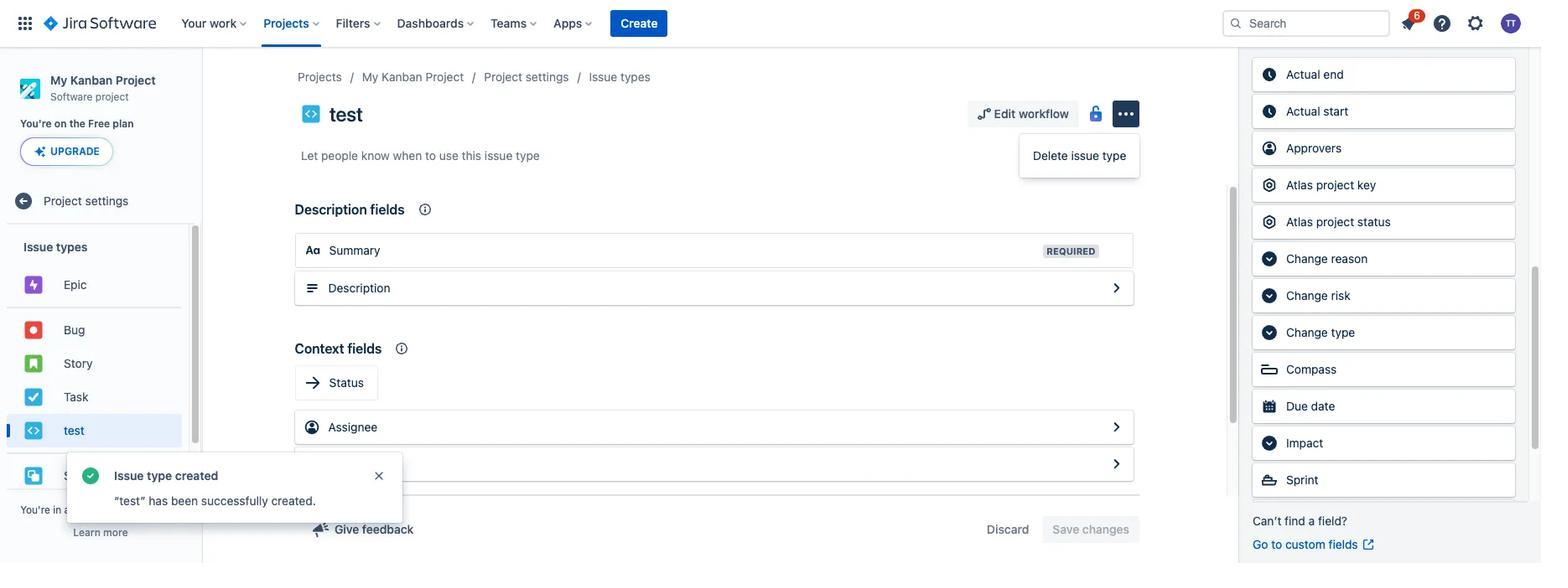 Task type: vqa. For each thing, say whether or not it's contained in the screenshot.
GTMS-6
no



Task type: describe. For each thing, give the bounding box(es) containing it.
my for my kanban project
[[362, 70, 379, 84]]

you're on the free plan
[[20, 118, 134, 130]]

issue type created
[[114, 469, 218, 483]]

let
[[301, 148, 318, 163]]

0 vertical spatial project settings
[[484, 70, 569, 84]]

teams
[[491, 16, 527, 30]]

atlas for atlas project key
[[1287, 178, 1313, 192]]

1 vertical spatial test
[[64, 423, 84, 438]]

workflow
[[1019, 107, 1069, 121]]

filters
[[336, 16, 370, 30]]

issue inside the 'issue types' link
[[589, 70, 617, 84]]

this
[[462, 148, 482, 163]]

give feedback
[[335, 522, 414, 537]]

settings image
[[1466, 13, 1486, 34]]

let people know when to use this issue type
[[301, 148, 540, 163]]

can't find a field?
[[1253, 514, 1348, 528]]

change for change type
[[1287, 325, 1328, 340]]

due date button
[[1253, 390, 1516, 424]]

successfully
[[201, 494, 268, 508]]

"test"
[[114, 494, 146, 508]]

my kanban project software project
[[50, 73, 156, 103]]

discard button
[[977, 517, 1039, 543]]

impact
[[1287, 436, 1324, 450]]

context fields
[[295, 341, 382, 356]]

dashboards
[[397, 16, 464, 30]]

group containing bug
[[7, 307, 182, 453]]

dashboards button
[[392, 10, 481, 37]]

project left key
[[1317, 178, 1355, 192]]

approvers button
[[1253, 132, 1516, 165]]

free
[[88, 118, 110, 130]]

projects for projects dropdown button
[[264, 16, 309, 30]]

description for description fields
[[295, 202, 367, 217]]

start
[[1324, 104, 1349, 118]]

task
[[64, 390, 88, 404]]

description fields
[[295, 202, 405, 217]]

end
[[1324, 67, 1344, 81]]

been
[[171, 494, 198, 508]]

change risk button
[[1253, 279, 1516, 313]]

create
[[621, 16, 658, 30]]

apps
[[554, 16, 582, 30]]

assignee
[[328, 420, 378, 434]]

create button
[[611, 10, 668, 37]]

in
[[53, 504, 61, 517]]

you're in a team-managed project
[[20, 504, 181, 517]]

actual end
[[1287, 67, 1344, 81]]

type up has
[[147, 469, 172, 483]]

use
[[439, 148, 459, 163]]

atlas for atlas project status
[[1287, 215, 1313, 229]]

suggested fields
[[1253, 34, 1336, 47]]

sprint
[[1287, 473, 1319, 487]]

0 vertical spatial types
[[621, 70, 651, 84]]

actual start button
[[1253, 95, 1516, 128]]

project down 'teams'
[[484, 70, 522, 84]]

my kanban project
[[362, 70, 464, 84]]

notifications image
[[1399, 13, 1419, 34]]

1 horizontal spatial project settings link
[[484, 67, 569, 87]]

bug
[[64, 323, 85, 337]]

has
[[149, 494, 168, 508]]

atlas project status button
[[1253, 205, 1516, 239]]

discard
[[987, 522, 1029, 537]]

a for find
[[1309, 514, 1315, 528]]

upgrade button
[[21, 139, 112, 165]]

success image
[[81, 466, 101, 486]]

plan
[[113, 118, 134, 130]]

project down atlas project key
[[1317, 215, 1355, 229]]

suggested
[[1253, 34, 1306, 47]]

epic
[[64, 278, 87, 292]]

6
[[1414, 9, 1421, 22]]

managed
[[101, 504, 145, 517]]

task link
[[7, 381, 182, 415]]

learn
[[73, 527, 100, 539]]

edit
[[994, 107, 1016, 121]]

project down the upgrade 'button'
[[44, 194, 82, 208]]

actual start
[[1287, 104, 1349, 118]]

1 vertical spatial types
[[56, 240, 88, 254]]

atlas project key button
[[1253, 169, 1516, 202]]

compass button
[[1253, 353, 1516, 387]]

to inside go to custom fields link
[[1272, 538, 1282, 552]]

group containing issue types
[[7, 225, 182, 542]]

give feedback button
[[301, 517, 424, 543]]

reason
[[1331, 252, 1368, 266]]

projects link
[[298, 67, 342, 87]]

work
[[210, 16, 237, 30]]

a for in
[[64, 504, 70, 517]]

risk
[[1331, 288, 1351, 303]]

"test" has been successfully created.
[[114, 494, 316, 508]]

more
[[103, 527, 128, 539]]

atlas project key
[[1287, 178, 1376, 192]]

approvers
[[1287, 141, 1342, 155]]

people
[[321, 148, 358, 163]]

project down issue type created
[[148, 504, 181, 517]]

your work
[[181, 16, 237, 30]]

issue inside button
[[1071, 148, 1099, 163]]

0 vertical spatial issue types
[[589, 70, 651, 84]]

custom
[[1286, 538, 1326, 552]]

date
[[1311, 399, 1336, 413]]

upgrade
[[50, 145, 100, 158]]

sidebar navigation image
[[183, 67, 220, 101]]

the
[[69, 118, 85, 130]]

0 vertical spatial to
[[425, 148, 436, 163]]

give
[[335, 522, 359, 537]]



Task type: locate. For each thing, give the bounding box(es) containing it.
learn more button
[[73, 527, 128, 540]]

1 vertical spatial more information about the context fields image
[[392, 339, 412, 359]]

1 vertical spatial description
[[328, 281, 390, 295]]

0 vertical spatial actual
[[1287, 67, 1321, 81]]

3 change from the top
[[1287, 325, 1328, 340]]

project inside my kanban project link
[[426, 70, 464, 84]]

issue type icon image
[[301, 104, 321, 124]]

description for description
[[328, 281, 390, 295]]

1 you're from the top
[[20, 118, 52, 130]]

apps button
[[549, 10, 599, 37]]

kanban for my kanban project software project
[[70, 73, 113, 87]]

2 group from the top
[[7, 307, 182, 453]]

actual for actual end
[[1287, 67, 1321, 81]]

edit workflow
[[994, 107, 1069, 121]]

change for change reason
[[1287, 252, 1328, 266]]

1 vertical spatial issue types
[[23, 240, 88, 254]]

fields up "summary"
[[370, 202, 405, 217]]

0 horizontal spatial to
[[425, 148, 436, 163]]

context
[[295, 341, 344, 356]]

change risk
[[1287, 288, 1351, 303]]

test right issue type icon
[[330, 102, 363, 126]]

test down task
[[64, 423, 84, 438]]

project settings down upgrade at the left top of page
[[44, 194, 129, 208]]

my inside the my kanban project software project
[[50, 73, 67, 87]]

teams button
[[486, 10, 544, 37]]

0 vertical spatial open field configuration image
[[1107, 418, 1127, 438]]

you're for you're on the free plan
[[20, 118, 52, 130]]

1 horizontal spatial a
[[1309, 514, 1315, 528]]

project up plan on the top left of the page
[[95, 90, 129, 103]]

banner
[[0, 0, 1541, 47]]

0 horizontal spatial issue
[[485, 148, 513, 163]]

issue down primary element
[[589, 70, 617, 84]]

types
[[621, 70, 651, 84], [56, 240, 88, 254]]

type down risk
[[1331, 325, 1355, 340]]

project down dashboards dropdown button
[[426, 70, 464, 84]]

to right go
[[1272, 538, 1282, 552]]

to left use
[[425, 148, 436, 163]]

change reason button
[[1253, 242, 1516, 276]]

more information about the suggested fields image
[[1346, 31, 1367, 51]]

story link
[[7, 347, 182, 381]]

go to custom fields link
[[1253, 537, 1375, 554]]

learn more
[[73, 527, 128, 539]]

kanban inside the my kanban project software project
[[70, 73, 113, 87]]

type down more options icon
[[1103, 148, 1127, 163]]

more information about the context fields image right context fields
[[392, 339, 412, 359]]

fields left more information about the suggested fields image at right top
[[1309, 34, 1336, 47]]

projects for projects link on the top left of page
[[298, 70, 342, 84]]

1 horizontal spatial to
[[1272, 538, 1282, 552]]

created.
[[271, 494, 316, 508]]

description inside button
[[328, 281, 390, 295]]

project
[[426, 70, 464, 84], [484, 70, 522, 84], [116, 73, 156, 87], [44, 194, 82, 208]]

status
[[329, 376, 364, 390]]

project settings link down teams popup button
[[484, 67, 569, 87]]

bug link
[[7, 314, 182, 347]]

1 horizontal spatial issue types
[[589, 70, 651, 84]]

2 you're from the top
[[20, 504, 50, 517]]

change type
[[1287, 325, 1355, 340]]

project settings link down upgrade at the left top of page
[[7, 185, 195, 218]]

search image
[[1230, 17, 1243, 30]]

can't
[[1253, 514, 1282, 528]]

my right projects link on the top left of page
[[362, 70, 379, 84]]

2 vertical spatial change
[[1287, 325, 1328, 340]]

my for my kanban project software project
[[50, 73, 67, 87]]

you're
[[20, 118, 52, 130], [20, 504, 50, 517]]

project settings
[[484, 70, 569, 84], [44, 194, 129, 208]]

0 horizontal spatial issue types
[[23, 240, 88, 254]]

0 horizontal spatial types
[[56, 240, 88, 254]]

fields for suggested fields
[[1309, 34, 1336, 47]]

issue up "test"
[[114, 469, 144, 483]]

2 actual from the top
[[1287, 104, 1321, 118]]

1 vertical spatial actual
[[1287, 104, 1321, 118]]

1 vertical spatial open field configuration image
[[1107, 455, 1127, 475]]

actual inside actual start button
[[1287, 104, 1321, 118]]

more information about the context fields image
[[415, 200, 435, 220], [392, 339, 412, 359]]

types down create button
[[621, 70, 651, 84]]

more information about the context fields image for context fields
[[392, 339, 412, 359]]

projects up issue type icon
[[298, 70, 342, 84]]

my
[[362, 70, 379, 84], [50, 73, 67, 87]]

open field configuration image
[[1107, 278, 1127, 299]]

1 atlas from the top
[[1287, 178, 1313, 192]]

1 issue from the left
[[485, 148, 513, 163]]

more information about the context fields image down "let people know when to use this issue type" on the top
[[415, 200, 435, 220]]

description down "summary"
[[328, 281, 390, 295]]

issue types down primary element
[[589, 70, 651, 84]]

1 vertical spatial projects
[[298, 70, 342, 84]]

issue up the epic link
[[23, 240, 53, 254]]

types up epic
[[56, 240, 88, 254]]

actual for actual start
[[1287, 104, 1321, 118]]

a
[[64, 504, 70, 517], [1309, 514, 1315, 528]]

compass
[[1287, 362, 1337, 377]]

project up plan on the top left of the page
[[116, 73, 156, 87]]

edit workflow button
[[968, 101, 1079, 127]]

delete
[[1033, 148, 1068, 163]]

issue right this
[[485, 148, 513, 163]]

change for change risk
[[1287, 288, 1328, 303]]

you're for you're in a team-managed project
[[20, 504, 50, 517]]

0 vertical spatial issue
[[589, 70, 617, 84]]

summary
[[329, 243, 380, 257]]

0 vertical spatial test
[[330, 102, 363, 126]]

your profile and settings image
[[1501, 13, 1521, 34]]

more options image
[[1116, 104, 1136, 124]]

impact button
[[1253, 427, 1516, 460]]

change up the compass
[[1287, 325, 1328, 340]]

open field configuration image
[[1107, 418, 1127, 438], [1107, 455, 1127, 475]]

change reason
[[1287, 252, 1368, 266]]

1 horizontal spatial kanban
[[382, 70, 422, 84]]

2 horizontal spatial issue
[[589, 70, 617, 84]]

0 horizontal spatial more information about the context fields image
[[392, 339, 412, 359]]

1 horizontal spatial issue
[[114, 469, 144, 483]]

actual left the 'start'
[[1287, 104, 1321, 118]]

this link will be opened in a new tab image
[[1362, 538, 1375, 552]]

you're left in
[[20, 504, 50, 517]]

1 horizontal spatial types
[[621, 70, 651, 84]]

settings down upgrade at the left top of page
[[85, 194, 129, 208]]

1 horizontal spatial my
[[362, 70, 379, 84]]

description
[[295, 202, 367, 217], [328, 281, 390, 295]]

epic link
[[7, 269, 182, 302]]

description up "summary"
[[295, 202, 367, 217]]

2 vertical spatial issue
[[114, 469, 144, 483]]

1 actual from the top
[[1287, 67, 1321, 81]]

story
[[64, 356, 93, 371]]

help image
[[1432, 13, 1453, 34]]

field?
[[1318, 514, 1348, 528]]

1 horizontal spatial project settings
[[484, 70, 569, 84]]

2 atlas from the top
[[1287, 215, 1313, 229]]

Search field
[[1223, 10, 1391, 37]]

team-
[[73, 504, 101, 517]]

1 vertical spatial to
[[1272, 538, 1282, 552]]

key
[[1358, 178, 1376, 192]]

on
[[54, 118, 67, 130]]

sprint button
[[1253, 464, 1516, 497]]

fields for context fields
[[347, 341, 382, 356]]

software
[[50, 90, 93, 103]]

1 vertical spatial project settings link
[[7, 185, 195, 218]]

1 vertical spatial atlas
[[1287, 215, 1313, 229]]

atlas project status
[[1287, 215, 1391, 229]]

delete issue type
[[1033, 148, 1127, 163]]

dismiss image
[[372, 470, 386, 483]]

1 vertical spatial you're
[[20, 504, 50, 517]]

when
[[393, 148, 422, 163]]

actual inside actual end button
[[1287, 67, 1321, 81]]

issue types
[[589, 70, 651, 84], [23, 240, 88, 254]]

1 change from the top
[[1287, 252, 1328, 266]]

assignee button
[[295, 411, 1133, 445]]

fields up "status"
[[347, 341, 382, 356]]

my up software
[[50, 73, 67, 87]]

2 open field configuration image from the top
[[1107, 455, 1127, 475]]

projects inside dropdown button
[[264, 16, 309, 30]]

issue right delete
[[1071, 148, 1099, 163]]

1 horizontal spatial settings
[[526, 70, 569, 84]]

feedback
[[362, 522, 414, 537]]

delete issue type button
[[1020, 139, 1140, 173]]

find
[[1285, 514, 1306, 528]]

0 horizontal spatial my
[[50, 73, 67, 87]]

group
[[7, 225, 182, 542], [7, 307, 182, 453]]

1 vertical spatial project settings
[[44, 194, 129, 208]]

0 vertical spatial atlas
[[1287, 178, 1313, 192]]

project inside the my kanban project software project
[[116, 73, 156, 87]]

type
[[516, 148, 540, 163], [1103, 148, 1127, 163], [1331, 325, 1355, 340], [147, 469, 172, 483]]

2 change from the top
[[1287, 288, 1328, 303]]

1 group from the top
[[7, 225, 182, 542]]

atlas inside atlas project key button
[[1287, 178, 1313, 192]]

projects right work
[[264, 16, 309, 30]]

1 horizontal spatial more information about the context fields image
[[415, 200, 435, 220]]

project settings down teams popup button
[[484, 70, 569, 84]]

settings down apps
[[526, 70, 569, 84]]

a right find
[[1309, 514, 1315, 528]]

0 vertical spatial description
[[295, 202, 367, 217]]

projects
[[264, 16, 309, 30], [298, 70, 342, 84]]

kanban down dashboards
[[382, 70, 422, 84]]

kanban up software
[[70, 73, 113, 87]]

1 horizontal spatial test
[[330, 102, 363, 126]]

issue types link
[[589, 67, 651, 87]]

0 vertical spatial more information about the context fields image
[[415, 200, 435, 220]]

a right in
[[64, 504, 70, 517]]

fields left this link will be opened in a new tab image
[[1329, 538, 1358, 552]]

0 vertical spatial change
[[1287, 252, 1328, 266]]

test link
[[7, 415, 182, 448]]

banner containing your work
[[0, 0, 1541, 47]]

0 vertical spatial projects
[[264, 16, 309, 30]]

your work button
[[176, 10, 253, 37]]

open field configuration image inside assignee button
[[1107, 418, 1127, 438]]

project
[[95, 90, 129, 103], [1317, 178, 1355, 192], [1317, 215, 1355, 229], [148, 504, 181, 517]]

filters button
[[331, 10, 387, 37]]

issue
[[589, 70, 617, 84], [23, 240, 53, 254], [114, 469, 144, 483]]

atlas down the approvers
[[1287, 178, 1313, 192]]

2 issue from the left
[[1071, 148, 1099, 163]]

0 vertical spatial you're
[[20, 118, 52, 130]]

1 open field configuration image from the top
[[1107, 418, 1127, 438]]

1 vertical spatial issue
[[23, 240, 53, 254]]

0 horizontal spatial project settings link
[[7, 185, 195, 218]]

actual left end
[[1287, 67, 1321, 81]]

0 horizontal spatial issue
[[23, 240, 53, 254]]

you're left on
[[20, 118, 52, 130]]

created
[[175, 469, 218, 483]]

jira software image
[[44, 13, 156, 34], [44, 13, 156, 34]]

issue types up epic
[[23, 240, 88, 254]]

0 horizontal spatial test
[[64, 423, 84, 438]]

primary element
[[10, 0, 1223, 47]]

0 vertical spatial settings
[[526, 70, 569, 84]]

change left risk
[[1287, 288, 1328, 303]]

issue
[[485, 148, 513, 163], [1071, 148, 1099, 163]]

type right this
[[516, 148, 540, 163]]

your
[[181, 16, 207, 30]]

appswitcher icon image
[[15, 13, 35, 34]]

go to custom fields
[[1253, 538, 1358, 552]]

projects button
[[259, 10, 326, 37]]

1 vertical spatial change
[[1287, 288, 1328, 303]]

0 horizontal spatial a
[[64, 504, 70, 517]]

atlas inside atlas project status button
[[1287, 215, 1313, 229]]

0 vertical spatial project settings link
[[484, 67, 569, 87]]

subtask
[[64, 469, 108, 483]]

my kanban project link
[[362, 67, 464, 87]]

subtask link
[[7, 460, 182, 493]]

due date
[[1287, 399, 1336, 413]]

kanban for my kanban project
[[382, 70, 422, 84]]

0 horizontal spatial project settings
[[44, 194, 129, 208]]

atlas up change reason
[[1287, 215, 1313, 229]]

change up change risk
[[1287, 252, 1328, 266]]

0 horizontal spatial settings
[[85, 194, 129, 208]]

project inside the my kanban project software project
[[95, 90, 129, 103]]

1 vertical spatial settings
[[85, 194, 129, 208]]

atlas
[[1287, 178, 1313, 192], [1287, 215, 1313, 229]]

more information about the context fields image for description fields
[[415, 200, 435, 220]]

1 horizontal spatial issue
[[1071, 148, 1099, 163]]

0 horizontal spatial kanban
[[70, 73, 113, 87]]

fields for description fields
[[370, 202, 405, 217]]



